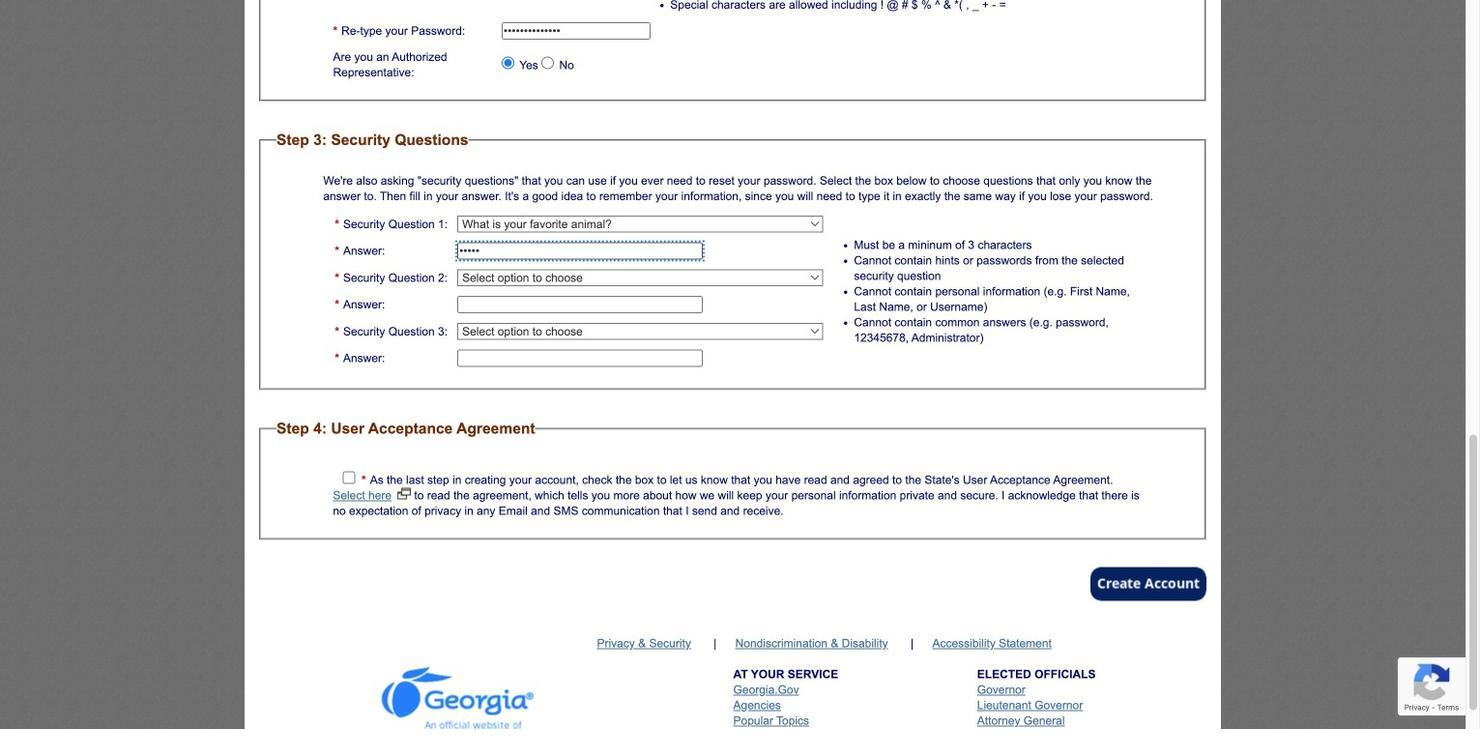 Task type: locate. For each thing, give the bounding box(es) containing it.
None image field
[[1091, 567, 1207, 601]]

georgia logo image
[[382, 667, 534, 729]]

None password field
[[457, 242, 703, 260], [457, 296, 703, 313], [457, 350, 703, 367], [457, 242, 703, 260], [457, 296, 703, 313], [457, 350, 703, 367]]

None radio
[[502, 57, 514, 69], [542, 57, 554, 69], [502, 57, 514, 69], [542, 57, 554, 69]]

None checkbox
[[343, 471, 355, 484]]



Task type: describe. For each thing, give the bounding box(es) containing it.
Re-type your Password password field
[[502, 22, 651, 40]]

opens a new window image
[[396, 488, 411, 499]]



Task type: vqa. For each thing, say whether or not it's contained in the screenshot.
the Opens a new window image
yes



